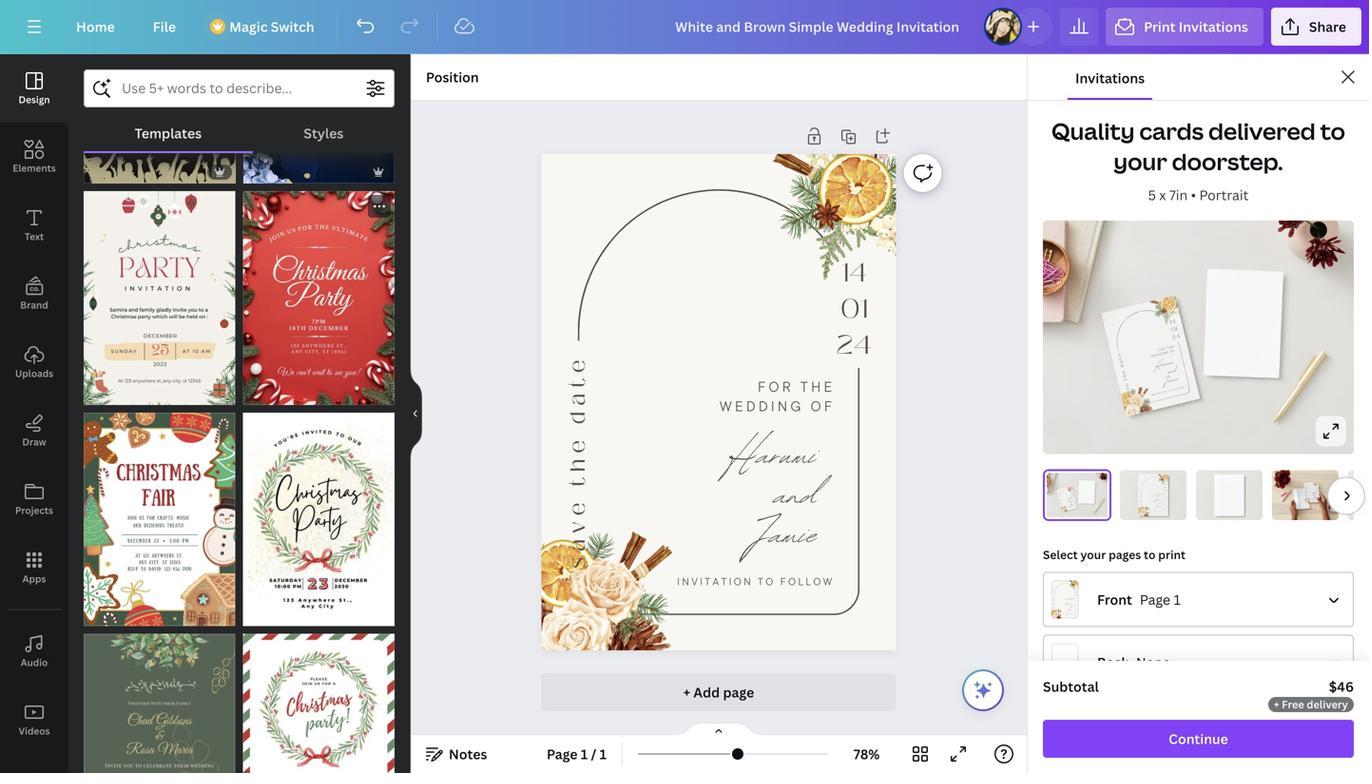 Task type: vqa. For each thing, say whether or not it's contained in the screenshot.
Apps Read More link
no



Task type: locate. For each thing, give the bounding box(es) containing it.
1 horizontal spatial save the date
[[1116, 352, 1133, 398]]

1 horizontal spatial your
[[1114, 146, 1167, 177]]

delivery
[[1307, 697, 1348, 711]]

+
[[683, 683, 690, 701], [1274, 697, 1280, 711]]

1 vertical spatial page
[[547, 745, 578, 763]]

green and red illustrated christmas fair invitation group
[[84, 401, 235, 626]]

24 inside 14 01 24
[[1172, 332, 1181, 342]]

select your pages to print
[[1043, 547, 1186, 562]]

78%
[[854, 745, 880, 763]]

date
[[1116, 352, 1126, 368], [562, 354, 594, 424], [1305, 491, 1307, 494], [1140, 491, 1143, 497], [1060, 498, 1062, 502]]

1 vertical spatial invitation to follow
[[677, 575, 834, 588]]

0 vertical spatial page
[[1140, 590, 1171, 608]]

portrait
[[1199, 186, 1249, 204]]

select
[[1043, 547, 1078, 562]]

black and gold modern prom night party invitation image
[[84, 0, 236, 184]]

x
[[1159, 186, 1166, 204]]

back none
[[1097, 653, 1170, 671]]

+ left free
[[1274, 697, 1280, 711]]

your up the 5
[[1114, 146, 1167, 177]]

invitations
[[1179, 18, 1248, 36], [1075, 69, 1145, 87]]

styles
[[304, 124, 344, 142]]

jamie
[[1163, 371, 1180, 388], [1314, 496, 1317, 499], [754, 501, 818, 568], [1070, 503, 1073, 506], [1156, 504, 1162, 509]]

apps
[[22, 572, 46, 585]]

1 left the 2
[[253, 165, 259, 179]]

show pages image
[[673, 722, 764, 737]]

share
[[1309, 18, 1346, 36]]

follow
[[1173, 386, 1185, 391], [1315, 499, 1317, 500], [1072, 506, 1074, 507], [1159, 510, 1163, 511], [780, 575, 834, 588]]

0 horizontal spatial +
[[683, 683, 690, 701]]

free
[[1282, 697, 1304, 711]]

14 01 24
[[837, 253, 872, 365], [1169, 317, 1181, 342]]

14 01 24 save the date for the wedding of invitation to follow harumi and jamie
[[1305, 486, 1318, 500], [1060, 491, 1074, 508]]

14 01 24 save the date for the wedding of invitation to follow harumi and jamie left display preview 5 of the design image
[[1305, 486, 1318, 500]]

0 vertical spatial invitations
[[1179, 18, 1248, 36]]

1 down print
[[1174, 590, 1181, 608]]

save
[[1123, 382, 1133, 398], [1306, 497, 1307, 500], [562, 497, 594, 569], [1140, 503, 1143, 509], [1061, 505, 1063, 508]]

projects button
[[0, 465, 68, 533]]

print invitations button
[[1106, 8, 1264, 46]]

1 horizontal spatial invitation to follow
[[1151, 386, 1185, 396]]

invitations up quality
[[1075, 69, 1145, 87]]

watercolor wedding invitation portrait group
[[243, 0, 395, 184]]

date inside save the date
[[1116, 352, 1126, 368]]

the inside save the date
[[1120, 369, 1129, 381]]

wedding
[[1151, 350, 1169, 358], [720, 397, 804, 415], [1312, 492, 1315, 493], [1154, 495, 1161, 496], [1067, 498, 1071, 500]]

switch
[[271, 18, 314, 36]]

invitation inside invitation to follow
[[1151, 390, 1168, 396]]

your
[[1114, 146, 1167, 177], [1081, 547, 1106, 562]]

harumi
[[1154, 355, 1176, 373], [729, 422, 818, 489], [1312, 493, 1316, 496], [1154, 497, 1162, 503], [1068, 499, 1072, 503]]

green minimalist floral islamic wedding invitation group
[[84, 622, 235, 773]]

add
[[694, 683, 720, 701]]

to
[[1320, 116, 1346, 146], [1168, 389, 1172, 392], [1314, 499, 1315, 500], [1071, 506, 1072, 507], [1157, 510, 1158, 511], [1144, 547, 1156, 562], [758, 575, 776, 588]]

0 horizontal spatial invitation to follow
[[677, 575, 834, 588]]

+ add page button
[[542, 673, 896, 711]]

uploads button
[[0, 328, 68, 397]]

1 vertical spatial invitations
[[1075, 69, 1145, 87]]

1 right /
[[600, 745, 607, 763]]

of inside watercolor wedding invitation portrait 'group'
[[261, 165, 272, 179]]

invitation
[[1151, 390, 1168, 396], [1311, 499, 1314, 500], [1067, 507, 1071, 508], [1150, 510, 1156, 511], [677, 575, 753, 588]]

1 vertical spatial for the wedding of
[[720, 377, 835, 415]]

+ for + add page
[[683, 683, 690, 701]]

+ left add
[[683, 683, 690, 701]]

1 vertical spatial your
[[1081, 547, 1106, 562]]

page
[[723, 683, 754, 701]]

14 01 24 save the date for the wedding of invitation to follow harumi and jamie up select
[[1060, 491, 1074, 508]]

01
[[841, 289, 868, 329], [1171, 324, 1178, 334], [1164, 486, 1166, 489], [1317, 487, 1318, 489], [1071, 492, 1073, 495]]

1 of 2
[[253, 165, 280, 179]]

1 inside select your pages to print element
[[1174, 590, 1181, 608]]

red and green floral festive holiday card christmas party invitation image
[[243, 634, 395, 773]]

templates
[[135, 124, 202, 142]]

your left pages
[[1081, 547, 1106, 562]]

Use 5+ words to describe... search field
[[122, 70, 357, 106]]

quality cards delivered to your doorstep. 5 x 7in • portrait
[[1052, 116, 1346, 204]]

page left /
[[547, 745, 578, 763]]

and
[[1165, 363, 1178, 379], [774, 461, 818, 529], [1314, 495, 1316, 497], [1158, 500, 1162, 506], [1070, 501, 1073, 504]]

page right front
[[1140, 590, 1171, 608]]

1 left /
[[581, 745, 588, 763]]

magic switch button
[[199, 8, 330, 46]]

14
[[841, 253, 868, 292], [1169, 317, 1176, 327], [1164, 482, 1166, 486], [1316, 486, 1318, 488], [1071, 491, 1073, 493]]

print
[[1158, 547, 1186, 562]]

0 vertical spatial for the wedding of
[[1151, 345, 1176, 358]]

doorstep.
[[1172, 146, 1283, 177]]

invitation to follow
[[1151, 386, 1185, 396], [677, 575, 834, 588]]

and jamie
[[1163, 363, 1180, 388]]

draw button
[[0, 397, 68, 465]]

2
[[274, 165, 280, 179]]

the inside the 14 01 24 save the date
[[1140, 498, 1143, 502]]

green and red illustrated christmas fair invitation image
[[84, 412, 235, 626]]

01 inside the 14 01 24 save the date
[[1164, 486, 1166, 489]]

1 horizontal spatial +
[[1274, 697, 1280, 711]]

0 vertical spatial your
[[1114, 146, 1167, 177]]

to inside invitation to follow
[[1168, 389, 1172, 392]]

invitations right print on the top right of page
[[1179, 18, 1248, 36]]

1 horizontal spatial invitations
[[1179, 18, 1248, 36]]

front page 1
[[1097, 590, 1181, 608]]

red and green floral festive holiday card christmas party invitation group
[[243, 622, 395, 773]]

+ inside button
[[683, 683, 690, 701]]

+ for + free delivery
[[1274, 697, 1280, 711]]

red green minimalist christmas party invitation group
[[84, 180, 235, 405]]

back
[[1097, 653, 1129, 671]]

7in
[[1169, 186, 1188, 204]]

page
[[1140, 590, 1171, 608], [547, 745, 578, 763]]

invitations inside print invitations dropdown button
[[1179, 18, 1248, 36]]

brand button
[[0, 260, 68, 328]]

front
[[1097, 590, 1132, 608]]

of
[[261, 165, 272, 179], [1170, 349, 1176, 354], [811, 397, 835, 415], [1316, 492, 1317, 493], [1161, 495, 1163, 496], [1071, 498, 1072, 499]]

text
[[25, 230, 44, 243]]

file
[[153, 18, 176, 36]]

for
[[1158, 347, 1166, 352], [758, 377, 794, 395], [1313, 491, 1315, 492], [1157, 493, 1160, 495], [1069, 497, 1070, 498]]

for the wedding of
[[1151, 345, 1176, 358], [720, 377, 835, 415], [1154, 493, 1163, 496]]

5
[[1148, 186, 1156, 204]]

to inside the quality cards delivered to your doorstep. 5 x 7in • portrait
[[1320, 116, 1346, 146]]

green watercolor christmas eve dinner party invitation group
[[243, 401, 395, 626]]

to inside invitation to follow harumi and jamie
[[1157, 510, 1158, 511]]

0 horizontal spatial 14 01 24 save the date for the wedding of invitation to follow harumi and jamie
[[1060, 491, 1074, 508]]

•
[[1191, 186, 1196, 204]]

0 horizontal spatial invitations
[[1075, 69, 1145, 87]]

your inside the quality cards delivered to your doorstep. 5 x 7in • portrait
[[1114, 146, 1167, 177]]

page 1 / 1
[[547, 745, 607, 763]]

the
[[1167, 345, 1175, 350], [1120, 369, 1129, 381], [801, 377, 835, 395], [562, 435, 594, 487], [1315, 491, 1317, 492], [1160, 493, 1163, 495], [1306, 494, 1307, 496], [1071, 497, 1072, 498], [1140, 498, 1143, 502], [1061, 502, 1062, 505]]

invitation inside invitation to follow harumi and jamie
[[1150, 510, 1156, 511]]



Task type: describe. For each thing, give the bounding box(es) containing it.
text button
[[0, 191, 68, 260]]

magic
[[229, 18, 268, 36]]

green watercolor christmas eve dinner party invitation image
[[243, 412, 395, 626]]

+ free delivery
[[1274, 697, 1348, 711]]

print invitations
[[1144, 18, 1248, 36]]

projects
[[15, 504, 53, 517]]

design
[[18, 93, 50, 106]]

$46
[[1329, 677, 1354, 696]]

styles button
[[253, 115, 395, 151]]

delivered
[[1209, 116, 1316, 146]]

1 horizontal spatial 14 01 24
[[1169, 317, 1181, 342]]

position
[[426, 68, 479, 86]]

notes
[[449, 745, 487, 763]]

elements
[[13, 162, 56, 174]]

invitations button
[[1068, 54, 1153, 100]]

green minimalist floral islamic wedding invitation image
[[84, 634, 235, 773]]

0 horizontal spatial 14 01 24
[[837, 253, 872, 365]]

red & white festive christmas party invitation group
[[243, 191, 395, 405]]

save inside the 14 01 24 save the date
[[1140, 503, 1143, 509]]

display preview 3 of the design image
[[1196, 470, 1263, 520]]

magic switch
[[229, 18, 314, 36]]

continue button
[[1043, 720, 1354, 758]]

harumi inside invitation to follow harumi and jamie
[[1154, 497, 1162, 503]]

uploads
[[15, 367, 53, 380]]

black and gold modern prom night party invitation group
[[84, 0, 236, 184]]

Design title text field
[[660, 8, 977, 46]]

subtotal
[[1043, 677, 1099, 696]]

audio
[[21, 656, 48, 669]]

78% button
[[836, 739, 898, 769]]

red & white festive christmas party invitation image
[[243, 191, 395, 405]]

/
[[591, 745, 597, 763]]

0 horizontal spatial page
[[547, 745, 578, 763]]

continue
[[1169, 730, 1228, 748]]

and inside invitation to follow harumi and jamie
[[1158, 500, 1162, 506]]

templates button
[[84, 115, 253, 151]]

2 vertical spatial for the wedding of
[[1154, 493, 1163, 496]]

14 01 24 save the date
[[1140, 482, 1166, 509]]

14 inside the 14 01 24 save the date
[[1164, 482, 1166, 486]]

print
[[1144, 18, 1176, 36]]

file button
[[138, 8, 191, 46]]

0 vertical spatial invitation to follow
[[1151, 386, 1185, 396]]

date inside the 14 01 24 save the date
[[1140, 491, 1143, 497]]

display preview 5 of the design image
[[1348, 470, 1369, 520]]

1 horizontal spatial 14 01 24 save the date for the wedding of invitation to follow harumi and jamie
[[1305, 486, 1318, 500]]

1 inside watercolor wedding invitation portrait 'group'
[[253, 165, 259, 179]]

follow inside invitation to follow harumi and jamie
[[1159, 510, 1163, 511]]

share button
[[1271, 8, 1362, 46]]

elements button
[[0, 123, 68, 191]]

videos button
[[0, 686, 68, 754]]

position button
[[418, 62, 487, 92]]

24 inside the 14 01 24 save the date
[[1163, 489, 1166, 492]]

and inside and jamie
[[1165, 363, 1178, 379]]

cards
[[1139, 116, 1204, 146]]

canva assistant image
[[972, 679, 995, 702]]

jamie inside invitation to follow harumi and jamie
[[1156, 504, 1162, 509]]

select your pages to print element
[[1043, 572, 1354, 690]]

none
[[1136, 653, 1170, 671]]

apps button
[[0, 533, 68, 602]]

hide image
[[410, 368, 422, 459]]

videos
[[19, 725, 50, 737]]

0 horizontal spatial your
[[1081, 547, 1106, 562]]

main menu bar
[[0, 0, 1369, 54]]

invitation to follow harumi and jamie
[[1150, 497, 1163, 511]]

home
[[76, 18, 115, 36]]

invitations inside invitations button
[[1075, 69, 1145, 87]]

quality
[[1052, 116, 1135, 146]]

red green minimalist christmas party invitation image
[[84, 191, 235, 405]]

0 horizontal spatial save the date
[[562, 354, 594, 569]]

side panel tab list
[[0, 54, 68, 773]]

1 horizontal spatial page
[[1140, 590, 1171, 608]]

brand
[[20, 299, 48, 311]]

home link
[[61, 8, 130, 46]]

follow inside invitation to follow
[[1173, 386, 1185, 391]]

pages
[[1109, 547, 1141, 562]]

draw
[[22, 435, 46, 448]]

+ add page
[[683, 683, 754, 701]]

notes button
[[418, 739, 495, 769]]

audio button
[[0, 617, 68, 686]]

design button
[[0, 54, 68, 123]]



